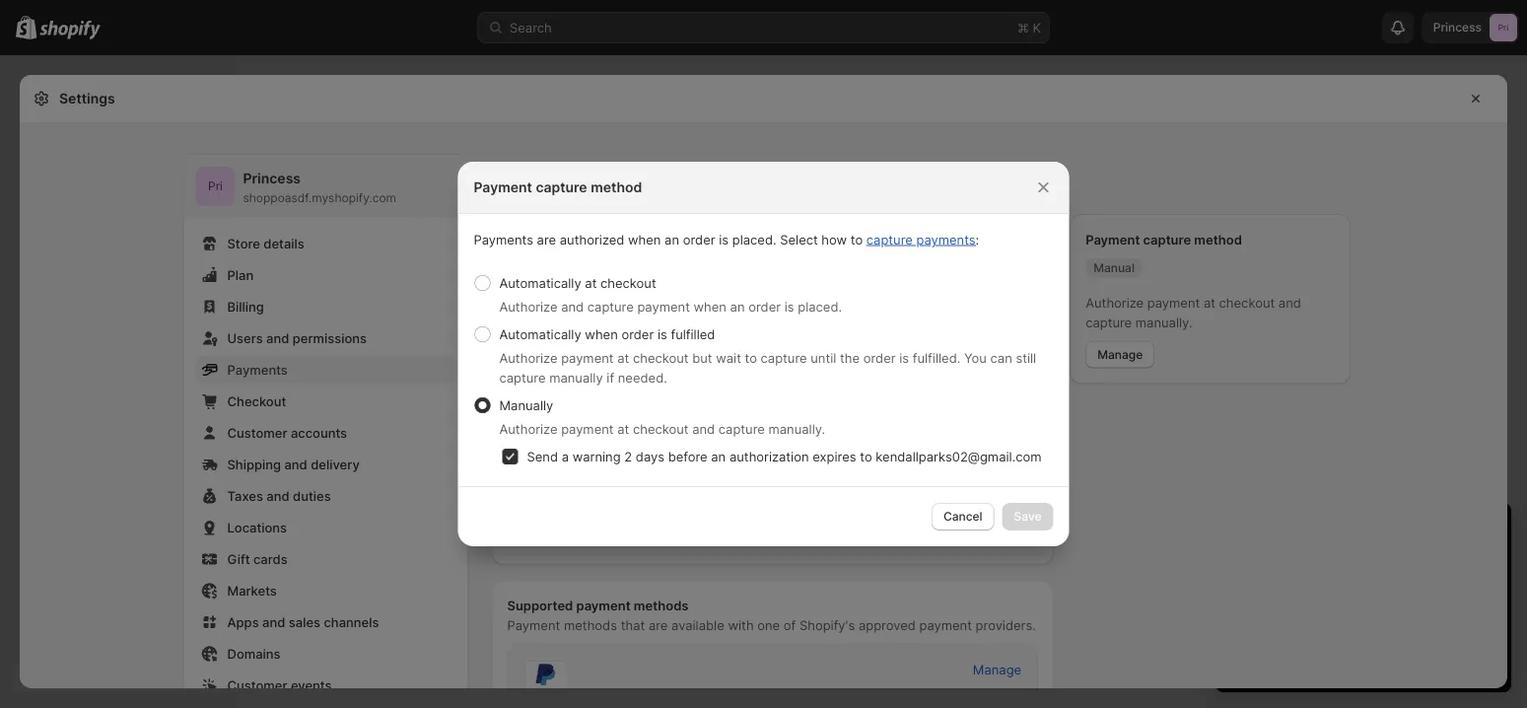 Task type: locate. For each thing, give the bounding box(es) containing it.
can
[[991, 350, 1013, 365]]

conversion
[[631, 370, 698, 386]]

0 vertical spatial methods
[[634, 598, 689, 614]]

how
[[822, 232, 847, 247]]

0 vertical spatial placed.
[[733, 232, 777, 247]]

1 horizontal spatial methods
[[634, 598, 689, 614]]

manually. up send a warning 2 days before an authorization expires to kendallparks02@gmail.com on the bottom of page
[[769, 421, 826, 436]]

is up authorize payment at checkout but wait to capture until the order is fulfilled. you can still capture manually if needed.
[[785, 299, 795, 314]]

gift
[[227, 551, 250, 567]]

to up shop
[[745, 350, 757, 365]]

sales
[[289, 614, 321, 630]]

0 vertical spatial manage
[[1098, 347, 1143, 361]]

see
[[507, 531, 531, 546]]

1 horizontal spatial manually.
[[1136, 315, 1193, 330]]

at
[[585, 275, 597, 290], [1204, 295, 1216, 311], [618, 350, 630, 365], [618, 421, 630, 436]]

authorize
[[1086, 295, 1144, 311], [500, 299, 558, 314], [500, 350, 558, 365], [500, 421, 558, 436]]

fulfilled.
[[913, 350, 961, 365]]

order
[[683, 232, 716, 247], [749, 299, 781, 314], [622, 326, 654, 342], [864, 350, 896, 365]]

shopify image
[[40, 20, 101, 40]]

2 vertical spatial payment
[[507, 618, 561, 633]]

to left the use
[[718, 531, 730, 546]]

1 vertical spatial manage
[[973, 662, 1022, 678]]

with inside let your customers pay their way with shopify payments
[[717, 280, 744, 295]]

is down authorize and capture payment when an order is placed.
[[658, 326, 668, 342]]

an
[[665, 232, 680, 247], [730, 299, 745, 314], [711, 449, 726, 464]]

0 vertical spatial with
[[717, 280, 744, 295]]

authorize payment at checkout and capture manually. down 'management'
[[500, 421, 826, 436]]

shopify payments image
[[507, 230, 679, 256]]

0 horizontal spatial manage
[[973, 662, 1022, 678]]

are
[[537, 232, 556, 247], [649, 618, 668, 633]]

0 horizontal spatial placed.
[[733, 232, 777, 247]]

when down "customers"
[[585, 326, 618, 342]]

a right the use
[[759, 531, 766, 546]]

1 vertical spatial if
[[647, 531, 655, 546]]

taxes
[[227, 488, 263, 504]]

if left you
[[647, 531, 655, 546]]

automatically for and
[[500, 275, 582, 290]]

0 vertical spatial are
[[537, 232, 556, 247]]

payments up "checkout"
[[227, 362, 288, 377]]

placed. up until
[[798, 299, 842, 314]]

methods up that
[[634, 598, 689, 614]]

if down competitive credit card rates
[[607, 370, 615, 385]]

payments down let
[[507, 299, 569, 315]]

the
[[840, 350, 860, 365]]

2 vertical spatial with
[[728, 618, 754, 633]]

at inside the authorize payment at checkout and capture manually.
[[1204, 295, 1216, 311]]

customer down "checkout"
[[227, 425, 287, 440]]

customer down 'domains'
[[227, 678, 287, 693]]

1 vertical spatial authorize payment at checkout and capture manually.
[[500, 421, 826, 436]]

manage for the manage button in the right of the page
[[1098, 347, 1143, 361]]

payment capture method inside dialog
[[474, 179, 642, 196]]

store details
[[227, 236, 305, 251]]

order up way
[[683, 232, 716, 247]]

1 horizontal spatial manage
[[1098, 347, 1143, 361]]

manually.
[[1136, 315, 1193, 330], [769, 421, 826, 436]]

1 vertical spatial placed.
[[798, 299, 842, 314]]

with inside supported payment methods payment methods that are available with one of shopify's approved payment providers.
[[728, 618, 754, 633]]

0 horizontal spatial payment capture method
[[474, 179, 642, 196]]

are inside payment capture method dialog
[[537, 232, 556, 247]]

payment capture method dialog
[[0, 162, 1528, 546]]

a inside dialog
[[562, 449, 569, 464]]

when up pay
[[628, 232, 661, 247]]

authorize down 'manual'
[[1086, 295, 1144, 311]]

payments inside button
[[624, 481, 684, 496]]

0 vertical spatial automatically
[[500, 275, 582, 290]]

1 vertical spatial methods
[[564, 618, 617, 633]]

your
[[530, 280, 558, 295], [954, 531, 980, 546]]

automatically up better at the left
[[500, 326, 582, 342]]

payment up manually
[[561, 350, 614, 365]]

manage down providers.
[[973, 662, 1022, 678]]

1 customer from the top
[[227, 425, 287, 440]]

are left authorized
[[537, 232, 556, 247]]

payments inside let your customers pay their way with shopify payments
[[507, 299, 569, 315]]

and for authorize and capture payment when an order is placed.
[[561, 299, 584, 314]]

payments down days
[[624, 481, 684, 496]]

manually. up the manage button in the right of the page
[[1136, 315, 1193, 330]]

authorize up better at the left
[[500, 350, 558, 365]]

manually. inside payment capture method dialog
[[769, 421, 826, 436]]

learn more link
[[712, 481, 780, 496]]

0 horizontal spatial an
[[665, 232, 680, 247]]

0 vertical spatial authorize payment at checkout and capture manually.
[[1086, 295, 1302, 330]]

placed. left select at the top
[[733, 232, 777, 247]]

0 vertical spatial if
[[607, 370, 615, 385]]

0 horizontal spatial a
[[562, 449, 569, 464]]

2 vertical spatial when
[[585, 326, 618, 342]]

needed.
[[618, 370, 668, 385]]

0 vertical spatial payment capture method
[[474, 179, 642, 196]]

automatically at checkout
[[500, 275, 657, 290]]

an right before
[[711, 449, 726, 464]]

manage down 'manual'
[[1098, 347, 1143, 361]]

send a warning 2 days before an authorization expires to kendallparks02@gmail.com
[[527, 449, 1042, 464]]

payments inside "link"
[[227, 362, 288, 377]]

0 horizontal spatial your
[[530, 280, 558, 295]]

authorize payment at checkout and capture manually. up the manage button in the right of the page
[[1086, 295, 1302, 330]]

authorize down let
[[500, 299, 558, 314]]

a down payouts
[[562, 449, 569, 464]]

shop settings menu element
[[184, 155, 468, 708]]

order right the
[[864, 350, 896, 365]]

customer for customer events
[[227, 678, 287, 693]]

authorize payment at checkout and capture manually.
[[1086, 295, 1302, 330], [500, 421, 826, 436]]

your down cancel button
[[954, 531, 980, 546]]

to inside authorize payment at checkout but wait to capture until the order is fulfilled. you can still capture manually if needed.
[[745, 350, 757, 365]]

1 vertical spatial an
[[730, 299, 745, 314]]

1 horizontal spatial when
[[628, 232, 661, 247]]

details
[[264, 236, 305, 251]]

better checkout conversion with shop pay
[[531, 370, 788, 386]]

0 vertical spatial shopify
[[747, 280, 795, 295]]

0 vertical spatial method
[[591, 179, 642, 196]]

0 horizontal spatial method
[[591, 179, 642, 196]]

1 vertical spatial manually.
[[769, 421, 826, 436]]

payment down their
[[638, 299, 690, 314]]

2
[[625, 449, 632, 464]]

customer inside customer events link
[[227, 678, 287, 693]]

when down way
[[694, 299, 727, 314]]

0 vertical spatial customer
[[227, 425, 287, 440]]

and for payouts and cashflow tracking
[[583, 432, 606, 447]]

payments are authorized when an order is placed. select how to capture payments :
[[474, 232, 980, 247]]

checkout inside authorize payment at checkout but wait to capture until the order is fulfilled. you can still capture manually if needed.
[[633, 350, 689, 365]]

delivery
[[311, 457, 360, 472]]

settings dialog
[[20, 75, 1508, 708]]

if inside authorize payment at checkout but wait to capture until the order is fulfilled. you can still capture manually if needed.
[[607, 370, 615, 385]]

competitive credit card rates
[[531, 340, 708, 355]]

manually
[[500, 397, 554, 413]]

billing
[[227, 299, 264, 314]]

1 horizontal spatial authorize payment at checkout and capture manually.
[[1086, 295, 1302, 330]]

cards
[[253, 551, 288, 567]]

2 customer from the top
[[227, 678, 287, 693]]

manage inside button
[[1098, 347, 1143, 361]]

if
[[607, 370, 615, 385], [647, 531, 655, 546]]

is
[[719, 232, 729, 247], [785, 299, 795, 314], [658, 326, 668, 342], [900, 350, 910, 365]]

plan
[[227, 267, 254, 283]]

automatically
[[500, 275, 582, 290], [500, 326, 582, 342]]

and inside "link"
[[262, 614, 285, 630]]

0 horizontal spatial authorize payment at checkout and capture manually.
[[500, 421, 826, 436]]

shopify
[[747, 280, 795, 295], [573, 481, 620, 496]]

a
[[562, 449, 569, 464], [759, 531, 766, 546]]

with right way
[[717, 280, 744, 295]]

1 horizontal spatial are
[[649, 618, 668, 633]]

2 automatically from the top
[[500, 326, 582, 342]]

manage button
[[1086, 341, 1155, 368]]

pay
[[631, 280, 653, 295]]

payment up that
[[577, 598, 631, 614]]

provider
[[881, 531, 931, 546]]

methods
[[634, 598, 689, 614], [564, 618, 617, 633]]

and inside 'link'
[[266, 330, 289, 346]]

1 horizontal spatial payment capture method
[[1086, 232, 1243, 247]]

one
[[758, 618, 780, 633]]

1 vertical spatial are
[[649, 618, 668, 633]]

cancel button
[[932, 503, 995, 531]]

1 horizontal spatial shopify
[[747, 280, 795, 295]]

2 vertical spatial an
[[711, 449, 726, 464]]

markets link
[[196, 577, 456, 605]]

1 horizontal spatial method
[[1195, 232, 1243, 247]]

shopify down select at the top
[[747, 280, 795, 295]]

an up wait
[[730, 299, 745, 314]]

0 vertical spatial a
[[562, 449, 569, 464]]

and for shipping and delivery
[[284, 457, 307, 472]]

manage
[[1098, 347, 1143, 361], [973, 662, 1022, 678]]

and for taxes and duties
[[267, 488, 290, 504]]

payments link
[[196, 356, 456, 384]]

1 vertical spatial method
[[1195, 232, 1243, 247]]

and inside the authorize payment at checkout and capture manually.
[[1279, 295, 1302, 311]]

warning
[[573, 449, 621, 464]]

1 vertical spatial customer
[[227, 678, 287, 693]]

and inside 'link'
[[267, 488, 290, 504]]

your right let
[[530, 280, 558, 295]]

management
[[638, 401, 717, 416]]

card
[[646, 340, 673, 355]]

with down the but
[[701, 370, 727, 386]]

authorize and capture payment when an order is placed.
[[500, 299, 842, 314]]

1 vertical spatial your
[[954, 531, 980, 546]]

payment capture method up 'manual'
[[1086, 232, 1243, 247]]

shopify down warning
[[573, 481, 620, 496]]

0 vertical spatial your
[[530, 280, 558, 295]]

customer events link
[[196, 672, 456, 699]]

paypal express image
[[524, 660, 568, 689]]

billing link
[[196, 293, 456, 321]]

when
[[628, 232, 661, 247], [694, 299, 727, 314], [585, 326, 618, 342]]

0 horizontal spatial are
[[537, 232, 556, 247]]

customer for customer accounts
[[227, 425, 287, 440]]

1 horizontal spatial if
[[647, 531, 655, 546]]

1 automatically from the top
[[500, 275, 582, 290]]

easy
[[531, 401, 560, 416]]

with left one
[[728, 618, 754, 633]]

1 vertical spatial shopify
[[573, 481, 620, 496]]

1 vertical spatial payment capture method
[[1086, 232, 1243, 247]]

gift cards link
[[196, 545, 456, 573]]

search
[[510, 20, 552, 35]]

0 vertical spatial manually.
[[1136, 315, 1193, 330]]

and
[[1279, 295, 1302, 311], [561, 299, 584, 314], [266, 330, 289, 346], [693, 421, 715, 436], [583, 432, 606, 447], [284, 457, 307, 472], [267, 488, 290, 504], [262, 614, 285, 630]]

1 vertical spatial a
[[759, 531, 766, 546]]

authorize payment at checkout and capture manually. inside settings 'dialog'
[[1086, 295, 1302, 330]]

authorize inside authorize payment at checkout but wait to capture until the order is fulfilled. you can still capture manually if needed.
[[500, 350, 558, 365]]

manual
[[1094, 260, 1135, 275]]

payment
[[474, 179, 533, 196], [1086, 232, 1141, 247], [507, 618, 561, 633]]

cashflow
[[609, 432, 664, 447]]

payment up the manage button in the right of the page
[[1148, 295, 1201, 311]]

1 horizontal spatial a
[[759, 531, 766, 546]]

are right that
[[649, 618, 668, 633]]

checkout
[[227, 394, 286, 409]]

1 vertical spatial when
[[694, 299, 727, 314]]

customer inside customer accounts link
[[227, 425, 287, 440]]

let your customers pay their way with shopify payments
[[507, 280, 795, 315]]

automatically down 'shopify payments' image
[[500, 275, 582, 290]]

an up their
[[665, 232, 680, 247]]

0 horizontal spatial manually.
[[769, 421, 826, 436]]

payment
[[1148, 295, 1201, 311], [638, 299, 690, 314], [561, 350, 614, 365], [561, 421, 614, 436], [825, 531, 878, 546], [577, 598, 631, 614], [920, 618, 972, 633]]

placed.
[[733, 232, 777, 247], [798, 299, 842, 314]]

credit
[[608, 340, 643, 355]]

0 horizontal spatial when
[[585, 326, 618, 342]]

payment capture method inside settings 'dialog'
[[1086, 232, 1243, 247]]

automatically for payment
[[500, 326, 582, 342]]

0 vertical spatial payment
[[474, 179, 533, 196]]

authorize down manually
[[500, 421, 558, 436]]

payments
[[917, 232, 976, 247]]

payments up let
[[474, 232, 534, 247]]

payment capture method up authorized
[[474, 179, 642, 196]]

payment inside the authorize payment at checkout and capture manually.
[[1148, 295, 1201, 311]]

to inside settings 'dialog'
[[718, 531, 730, 546]]

1 vertical spatial automatically
[[500, 326, 582, 342]]

method inside settings 'dialog'
[[1195, 232, 1243, 247]]

shop
[[731, 370, 762, 386]]

gift cards
[[227, 551, 288, 567]]

payments
[[492, 164, 587, 188], [474, 232, 534, 247], [507, 299, 569, 315], [227, 362, 288, 377], [624, 481, 684, 496]]

payments inside payment capture method dialog
[[474, 232, 534, 247]]

methods left that
[[564, 618, 617, 633]]

0 horizontal spatial shopify
[[573, 481, 620, 496]]

payments up authorized
[[492, 164, 587, 188]]

domains link
[[196, 640, 456, 668]]

is left fulfilled.
[[900, 350, 910, 365]]

0 horizontal spatial if
[[607, 370, 615, 385]]



Task type: vqa. For each thing, say whether or not it's contained in the screenshot.
Search Collections text field
no



Task type: describe. For each thing, give the bounding box(es) containing it.
shipping and delivery link
[[196, 451, 456, 478]]

apps and sales channels
[[227, 614, 379, 630]]

princess image
[[196, 167, 235, 206]]

on
[[935, 531, 950, 546]]

shopify inside let your customers pay their way with shopify payments
[[747, 280, 795, 295]]

1 vertical spatial payment
[[1086, 232, 1141, 247]]

0 vertical spatial an
[[665, 232, 680, 247]]

is inside authorize payment at checkout but wait to capture until the order is fulfilled. you can still capture manually if needed.
[[900, 350, 910, 365]]

to right expires
[[860, 449, 873, 464]]

better
[[531, 370, 568, 386]]

kendallparks02@gmail.com
[[876, 449, 1042, 464]]

cancel
[[944, 509, 983, 524]]

princess shoppoasdf.myshopify.com
[[243, 170, 397, 205]]

store.
[[984, 531, 1019, 546]]

is left select at the top
[[719, 232, 729, 247]]

easy chargeback management
[[531, 401, 717, 416]]

1 day left in your trial element
[[1216, 554, 1512, 692]]

1 horizontal spatial placed.
[[798, 299, 842, 314]]

duties
[[293, 488, 331, 504]]

activate shopify payments button
[[507, 473, 696, 505]]

manage for manage link
[[973, 662, 1022, 678]]

providers.
[[976, 618, 1036, 633]]

tracking
[[667, 432, 716, 447]]

payment inside authorize payment at checkout but wait to capture until the order is fulfilled. you can still capture manually if needed.
[[561, 350, 614, 365]]

capture inside the authorize payment at checkout and capture manually.
[[1086, 315, 1132, 330]]

⌘ k
[[1018, 20, 1042, 35]]

chargeback
[[563, 401, 635, 416]]

order down let your customers pay their way with shopify payments
[[622, 326, 654, 342]]

select
[[780, 232, 818, 247]]

locations link
[[196, 514, 456, 541]]

see all other providers link
[[507, 531, 644, 546]]

channels
[[324, 614, 379, 630]]

you
[[965, 350, 987, 365]]

k
[[1033, 20, 1042, 35]]

send
[[527, 449, 558, 464]]

until
[[811, 350, 837, 365]]

shopify inside button
[[573, 481, 620, 496]]

competitive
[[531, 340, 604, 355]]

more
[[749, 481, 780, 496]]

:
[[976, 232, 980, 247]]

way
[[688, 280, 714, 295]]

authorize inside the authorize payment at checkout and capture manually.
[[1086, 295, 1144, 311]]

authorize for automatically at checkout
[[500, 299, 558, 314]]

learn more
[[712, 481, 780, 496]]

accounts
[[291, 425, 347, 440]]

let
[[507, 280, 527, 295]]

rates
[[677, 340, 708, 355]]

order inside authorize payment at checkout but wait to capture until the order is fulfilled. you can still capture manually if needed.
[[864, 350, 896, 365]]

authorize for automatically when order is fulfilled
[[500, 350, 558, 365]]

shipping and delivery
[[227, 457, 360, 472]]

princess
[[243, 170, 301, 187]]

order up authorize payment at checkout but wait to capture until the order is fulfilled. you can still capture manually if needed.
[[749, 299, 781, 314]]

1 horizontal spatial an
[[711, 449, 726, 464]]

learn
[[712, 481, 746, 496]]

apps
[[227, 614, 259, 630]]

payment inside payment capture method dialog
[[474, 179, 533, 196]]

still
[[1016, 350, 1037, 365]]

available
[[672, 618, 725, 633]]

want
[[684, 531, 714, 546]]

0 horizontal spatial methods
[[564, 618, 617, 633]]

and for users and permissions
[[266, 330, 289, 346]]

your inside let your customers pay their way with shopify payments
[[530, 280, 558, 295]]

payment down chargeback
[[561, 421, 614, 436]]

2 horizontal spatial an
[[730, 299, 745, 314]]

authorized
[[560, 232, 625, 247]]

providers
[[587, 531, 644, 546]]

payment left provider
[[825, 531, 878, 546]]

markets
[[227, 583, 277, 598]]

checkout link
[[196, 388, 456, 415]]

you
[[659, 531, 681, 546]]

but
[[693, 350, 713, 365]]

customers
[[561, 280, 627, 295]]

are inside supported payment methods payment methods that are available with one of shopify's approved payment providers.
[[649, 618, 668, 633]]

manually. inside the authorize payment at checkout and capture manually.
[[1136, 315, 1193, 330]]

customer events
[[227, 678, 332, 693]]

shipping
[[227, 457, 281, 472]]

to right how
[[851, 232, 863, 247]]

users and permissions link
[[196, 325, 456, 352]]

authorization
[[730, 449, 809, 464]]

approved
[[859, 618, 916, 633]]

automatically when order is fulfilled
[[500, 326, 715, 342]]

activate
[[519, 481, 570, 496]]

and for apps and sales channels
[[262, 614, 285, 630]]

supported
[[507, 598, 573, 614]]

users and permissions
[[227, 330, 367, 346]]

manage link
[[962, 656, 1034, 684]]

1 vertical spatial with
[[701, 370, 727, 386]]

1 horizontal spatial your
[[954, 531, 980, 546]]

events
[[291, 678, 332, 693]]

different
[[770, 531, 821, 546]]

2 horizontal spatial when
[[694, 299, 727, 314]]

0 vertical spatial when
[[628, 232, 661, 247]]

activate shopify payments
[[519, 481, 684, 496]]

manually
[[550, 370, 603, 385]]

if inside settings 'dialog'
[[647, 531, 655, 546]]

taxes and duties
[[227, 488, 331, 504]]

payouts
[[531, 432, 579, 447]]

settings
[[59, 90, 115, 107]]

pri button
[[196, 167, 235, 206]]

customer accounts link
[[196, 419, 456, 447]]

payment inside supported payment methods payment methods that are available with one of shopify's approved payment providers.
[[507, 618, 561, 633]]

authorize for manually
[[500, 421, 558, 436]]

authorize payment at checkout and capture manually. inside payment capture method dialog
[[500, 421, 826, 436]]

wait
[[716, 350, 742, 365]]

days
[[636, 449, 665, 464]]

customer accounts
[[227, 425, 347, 440]]

domains
[[227, 646, 281, 661]]

store
[[227, 236, 260, 251]]

locations
[[227, 520, 287, 535]]

before
[[668, 449, 708, 464]]

all
[[534, 531, 548, 546]]

payment right approved
[[920, 618, 972, 633]]

plan link
[[196, 261, 456, 289]]

method inside dialog
[[591, 179, 642, 196]]

shoppoasdf.myshopify.com
[[243, 191, 397, 205]]

a inside settings 'dialog'
[[759, 531, 766, 546]]

expires
[[813, 449, 857, 464]]

apps and sales channels link
[[196, 609, 456, 636]]

at inside authorize payment at checkout but wait to capture until the order is fulfilled. you can still capture manually if needed.
[[618, 350, 630, 365]]

of
[[784, 618, 796, 633]]



